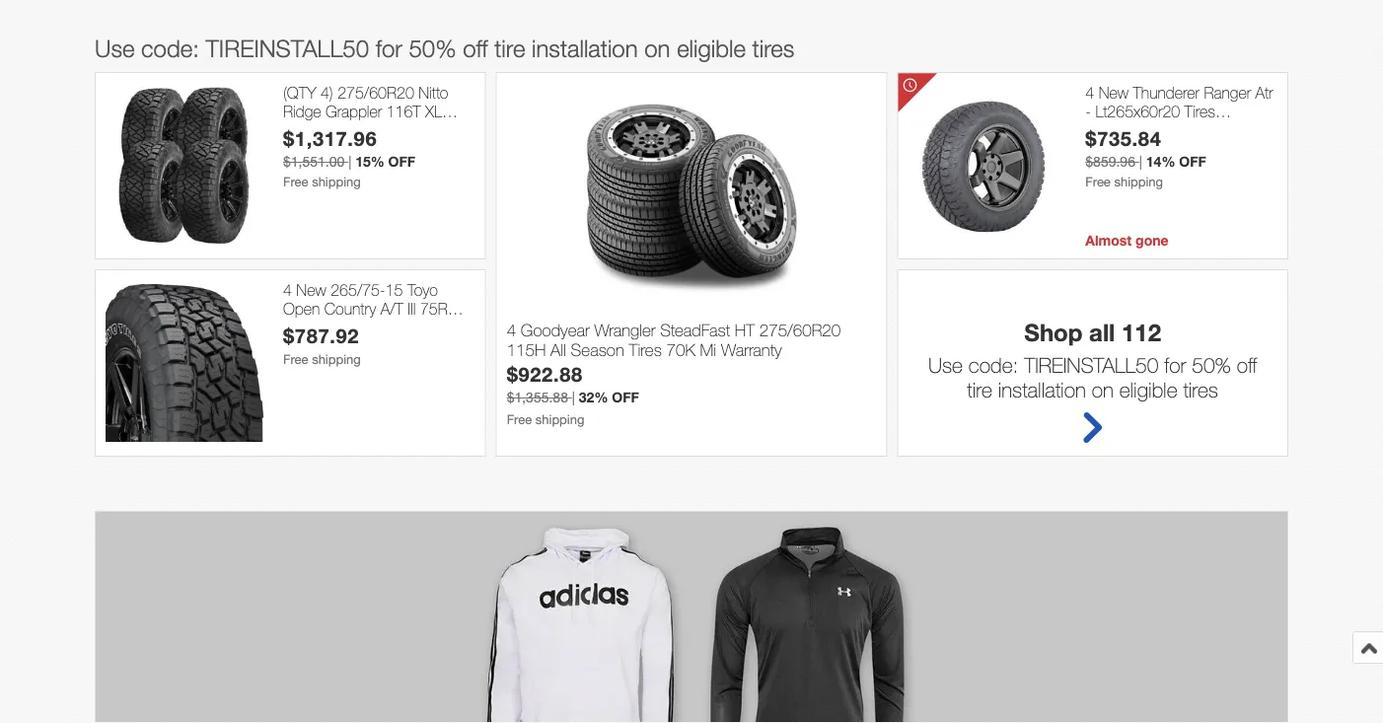 Task type: locate. For each thing, give the bounding box(es) containing it.
50%
[[409, 34, 456, 61], [1192, 352, 1231, 377]]

shipping down 14%
[[1114, 174, 1163, 190]]

code:
[[141, 34, 199, 61], [969, 352, 1019, 377]]

$787.92 free shipping
[[283, 324, 361, 367]]

4 inside 4 new thunderer ranger atr - lt265x60r20 tires 2656020 265 60 20
[[1086, 83, 1094, 101]]

0 horizontal spatial 4
[[283, 280, 292, 299]]

1 horizontal spatial for
[[1164, 352, 1186, 377]]

tires down grappler
[[355, 121, 386, 139]]

1 vertical spatial tire
[[967, 377, 992, 402]]

0 vertical spatial 275/60r20
[[338, 83, 414, 101]]

shipping inside $735.84 $859.96 | 14% off free shipping
[[1114, 174, 1163, 190]]

on inside shop all 112 use code: tireinstall50 for 50% off tire installation on eligible tires
[[1092, 377, 1114, 402]]

275/60r20 inside 4 goodyear wrangler steadfast ht 275/60r20 115h all season tires 70k mi warranty $922.88 $1,355.88 | 32% off free shipping
[[759, 320, 841, 339]]

1 horizontal spatial use
[[928, 352, 963, 377]]

1 vertical spatial 4
[[283, 280, 292, 299]]

shipping down $1,355.88
[[536, 412, 585, 427]]

installation inside shop all 112 use code: tireinstall50 for 50% off tire installation on eligible tires
[[998, 377, 1086, 402]]

1 vertical spatial tireinstall50
[[1024, 352, 1159, 377]]

tires up 60
[[1185, 102, 1216, 120]]

(qty
[[283, 83, 316, 101]]

country
[[324, 299, 376, 318]]

4)
[[321, 83, 333, 101]]

free down $1,355.88
[[507, 412, 532, 427]]

tireinstall50 down all on the right of page
[[1024, 352, 1159, 377]]

0 horizontal spatial for
[[376, 34, 402, 61]]

0 vertical spatial eligible
[[677, 34, 746, 61]]

tire
[[495, 34, 525, 61], [967, 377, 992, 402]]

0 vertical spatial on
[[645, 34, 670, 61]]

1 horizontal spatial |
[[572, 389, 575, 406]]

0 vertical spatial tireinstall50
[[206, 34, 369, 61]]

0 horizontal spatial new
[[296, 280, 326, 299]]

4 up open
[[283, 280, 292, 299]]

4 new thunderer ranger atr - lt265x60r20 tires 2656020 265 60 20
[[1086, 83, 1273, 139]]

0 horizontal spatial on
[[645, 34, 670, 61]]

112
[[1122, 318, 1161, 346]]

free down 'r15' at top
[[283, 352, 308, 367]]

4 new 265/75-15 toyo open country a/t iii 75r r15 tires 88596 link
[[283, 280, 475, 337]]

tireinstall50
[[206, 34, 369, 61], [1024, 352, 1159, 377]]

2 horizontal spatial |
[[1139, 154, 1143, 170]]

4 for $787.92
[[283, 280, 292, 299]]

15
[[385, 280, 403, 299]]

off inside $1,317.96 $1,551.00 | 15% off free shipping
[[388, 154, 416, 170]]

1 horizontal spatial 50%
[[1192, 352, 1231, 377]]

tireinstall50 up (qty
[[206, 34, 369, 61]]

0 horizontal spatial installation
[[532, 34, 638, 61]]

70k
[[667, 340, 695, 360]]

tires inside (qty 4) 275/60r20 nitto ridge grappler 116t xl black wall tires
[[355, 121, 386, 139]]

| for $735.84
[[1139, 154, 1143, 170]]

eligible
[[677, 34, 746, 61], [1120, 377, 1178, 402]]

shipping down $1,551.00
[[312, 174, 361, 190]]

1 horizontal spatial new
[[1099, 83, 1129, 101]]

1 vertical spatial 50%
[[1192, 352, 1231, 377]]

1 horizontal spatial tire
[[967, 377, 992, 402]]

use
[[95, 34, 135, 61], [928, 352, 963, 377]]

$1,317.96 $1,551.00 | 15% off free shipping
[[283, 127, 416, 190]]

tires inside 4 goodyear wrangler steadfast ht 275/60r20 115h all season tires 70k mi warranty $922.88 $1,355.88 | 32% off free shipping
[[629, 340, 662, 360]]

0 vertical spatial new
[[1099, 83, 1129, 101]]

4 new thunderer ranger atr - lt265x60r20 tires 2656020 265 60 20 link
[[1086, 83, 1278, 139]]

1 vertical spatial for
[[1164, 352, 1186, 377]]

|
[[348, 154, 352, 170], [1139, 154, 1143, 170], [572, 389, 575, 406]]

0 horizontal spatial 50%
[[409, 34, 456, 61]]

4
[[1086, 83, 1094, 101], [283, 280, 292, 299], [507, 320, 516, 339]]

$1,355.88
[[507, 389, 568, 406]]

275/60r20 up grappler
[[338, 83, 414, 101]]

tires
[[1185, 102, 1216, 120], [355, 121, 386, 139], [315, 318, 346, 337], [629, 340, 662, 360]]

1 vertical spatial tires
[[1183, 377, 1218, 402]]

for
[[376, 34, 402, 61], [1164, 352, 1186, 377]]

1 vertical spatial new
[[296, 280, 326, 299]]

116t
[[386, 102, 421, 120]]

15%
[[355, 154, 385, 170]]

0 vertical spatial installation
[[532, 34, 638, 61]]

32%
[[579, 389, 608, 406]]

new up lt265x60r20
[[1099, 83, 1129, 101]]

0 horizontal spatial eligible
[[677, 34, 746, 61]]

tires
[[752, 34, 795, 61], [1183, 377, 1218, 402]]

1 vertical spatial eligible
[[1120, 377, 1178, 402]]

new
[[1099, 83, 1129, 101], [296, 280, 326, 299]]

0 horizontal spatial tire
[[495, 34, 525, 61]]

0 horizontal spatial code:
[[141, 34, 199, 61]]

wrangler
[[594, 320, 656, 339]]

a/t
[[381, 299, 403, 318]]

0 vertical spatial code:
[[141, 34, 199, 61]]

0 horizontal spatial |
[[348, 154, 352, 170]]

2 vertical spatial 4
[[507, 320, 516, 339]]

new up open
[[296, 280, 326, 299]]

0 horizontal spatial 275/60r20
[[338, 83, 414, 101]]

1 horizontal spatial on
[[1092, 377, 1114, 402]]

$735.84 $859.96 | 14% off free shipping
[[1086, 127, 1206, 190]]

tires down country
[[315, 318, 346, 337]]

2656020
[[1086, 121, 1147, 139]]

off
[[463, 34, 488, 61], [388, 154, 416, 170], [1179, 154, 1206, 170], [1237, 352, 1257, 377], [612, 389, 639, 406]]

shipping down $787.92
[[312, 352, 361, 367]]

$859.96
[[1086, 154, 1136, 170]]

$922.88
[[507, 362, 583, 386]]

4 up -
[[1086, 83, 1094, 101]]

1 vertical spatial installation
[[998, 377, 1086, 402]]

1 horizontal spatial installation
[[998, 377, 1086, 402]]

free
[[283, 174, 308, 190], [1086, 174, 1111, 190], [283, 352, 308, 367], [507, 412, 532, 427]]

wall
[[324, 121, 351, 139]]

1 vertical spatial use
[[928, 352, 963, 377]]

2 horizontal spatial 4
[[1086, 83, 1094, 101]]

265
[[1152, 121, 1178, 139]]

xl
[[425, 102, 442, 120]]

on
[[645, 34, 670, 61], [1092, 377, 1114, 402]]

1 vertical spatial on
[[1092, 377, 1114, 402]]

grappler
[[326, 102, 382, 120]]

0 vertical spatial 50%
[[409, 34, 456, 61]]

| for $1,317.96
[[348, 154, 352, 170]]

installation
[[532, 34, 638, 61], [998, 377, 1086, 402]]

atr
[[1256, 83, 1273, 101]]

tires down wrangler
[[629, 340, 662, 360]]

free down $859.96
[[1086, 174, 1111, 190]]

0 vertical spatial for
[[376, 34, 402, 61]]

0 horizontal spatial tires
[[752, 34, 795, 61]]

4 inside 4 new 265/75-15 toyo open country a/t iii 75r r15 tires 88596
[[283, 280, 292, 299]]

275/60r20 up "warranty" at the right top of the page
[[759, 320, 841, 339]]

14%
[[1146, 154, 1176, 170]]

1 horizontal spatial tireinstall50
[[1024, 352, 1159, 377]]

20
[[1204, 121, 1222, 139]]

shipping
[[312, 174, 361, 190], [1114, 174, 1163, 190], [312, 352, 361, 367], [536, 412, 585, 427]]

1 horizontal spatial 275/60r20
[[759, 320, 841, 339]]

275/60r20
[[338, 83, 414, 101], [759, 320, 841, 339]]

toyo
[[407, 280, 438, 299]]

4 up 115h
[[507, 320, 516, 339]]

free down $1,551.00
[[283, 174, 308, 190]]

1 horizontal spatial 4
[[507, 320, 516, 339]]

new for $735.84
[[1099, 83, 1129, 101]]

(qty 4) 275/60r20 nitto ridge grappler 116t xl black wall tires link
[[283, 83, 475, 139]]

new inside 4 new thunderer ranger atr - lt265x60r20 tires 2656020 265 60 20
[[1099, 83, 1129, 101]]

almost
[[1086, 232, 1132, 248]]

tireinstall50 inside shop all 112 use code: tireinstall50 for 50% off tire installation on eligible tires
[[1024, 352, 1159, 377]]

new inside 4 new 265/75-15 toyo open country a/t iii 75r r15 tires 88596
[[296, 280, 326, 299]]

| left 14%
[[1139, 154, 1143, 170]]

1 vertical spatial code:
[[969, 352, 1019, 377]]

code: inside shop all 112 use code: tireinstall50 for 50% off tire installation on eligible tires
[[969, 352, 1019, 377]]

$1,317.96
[[283, 127, 377, 150]]

275/60r20 inside (qty 4) 275/60r20 nitto ridge grappler 116t xl black wall tires
[[338, 83, 414, 101]]

0 horizontal spatial tireinstall50
[[206, 34, 369, 61]]

use inside shop all 112 use code: tireinstall50 for 50% off tire installation on eligible tires
[[928, 352, 963, 377]]

| inside $1,317.96 $1,551.00 | 15% off free shipping
[[348, 154, 352, 170]]

tire inside shop all 112 use code: tireinstall50 for 50% off tire installation on eligible tires
[[967, 377, 992, 402]]

1 vertical spatial 275/60r20
[[759, 320, 841, 339]]

0 vertical spatial 4
[[1086, 83, 1094, 101]]

| left '15%'
[[348, 154, 352, 170]]

1 horizontal spatial tires
[[1183, 377, 1218, 402]]

-
[[1086, 102, 1091, 120]]

all
[[1089, 318, 1115, 346]]

goodyear
[[521, 320, 590, 339]]

0 horizontal spatial use
[[95, 34, 135, 61]]

| inside $735.84 $859.96 | 14% off free shipping
[[1139, 154, 1143, 170]]

1 horizontal spatial code:
[[969, 352, 1019, 377]]

1 horizontal spatial eligible
[[1120, 377, 1178, 402]]

| left 32%
[[572, 389, 575, 406]]



Task type: describe. For each thing, give the bounding box(es) containing it.
(qty 4) 275/60r20 nitto ridge grappler 116t xl black wall tires
[[283, 83, 448, 139]]

75r
[[420, 299, 448, 318]]

60
[[1182, 121, 1200, 139]]

ranger
[[1204, 83, 1251, 101]]

off inside $735.84 $859.96 | 14% off free shipping
[[1179, 154, 1206, 170]]

$787.92
[[283, 324, 359, 348]]

eligible inside shop all 112 use code: tireinstall50 for 50% off tire installation on eligible tires
[[1120, 377, 1178, 402]]

shop all 112 use code: tireinstall50 for 50% off tire installation on eligible tires
[[928, 318, 1257, 402]]

4 inside 4 goodyear wrangler steadfast ht 275/60r20 115h all season tires 70k mi warranty $922.88 $1,355.88 | 32% off free shipping
[[507, 320, 516, 339]]

all
[[551, 340, 566, 360]]

shop
[[1024, 318, 1083, 346]]

open
[[283, 299, 320, 318]]

iii
[[408, 299, 416, 318]]

115h
[[507, 340, 546, 360]]

warranty
[[721, 340, 782, 360]]

4 goodyear wrangler steadfast ht 275/60r20 115h all season tires 70k mi warranty $922.88 $1,355.88 | 32% off free shipping
[[507, 320, 841, 427]]

free inside $1,317.96 $1,551.00 | 15% off free shipping
[[283, 174, 308, 190]]

tires inside 4 new 265/75-15 toyo open country a/t iii 75r r15 tires 88596
[[315, 318, 346, 337]]

50% inside shop all 112 use code: tireinstall50 for 50% off tire installation on eligible tires
[[1192, 352, 1231, 377]]

ridge
[[283, 102, 321, 120]]

off inside shop all 112 use code: tireinstall50 for 50% off tire installation on eligible tires
[[1237, 352, 1257, 377]]

mi
[[700, 340, 717, 360]]

use code: tireinstall50 for 50% off tire installation on eligible tires
[[95, 34, 795, 61]]

0 vertical spatial tire
[[495, 34, 525, 61]]

$1,551.00
[[283, 154, 345, 170]]

shipping inside $787.92 free shipping
[[312, 352, 361, 367]]

4 for $735.84
[[1086, 83, 1094, 101]]

off inside 4 goodyear wrangler steadfast ht 275/60r20 115h all season tires 70k mi warranty $922.88 $1,355.88 | 32% off free shipping
[[612, 389, 639, 406]]

new for $787.92
[[296, 280, 326, 299]]

r15
[[283, 318, 311, 337]]

nitto
[[419, 83, 448, 101]]

almost gone
[[1086, 232, 1169, 248]]

shipping inside $1,317.96 $1,551.00 | 15% off free shipping
[[312, 174, 361, 190]]

265/75-
[[331, 280, 385, 299]]

$735.84
[[1086, 127, 1162, 150]]

ht
[[735, 320, 755, 339]]

season
[[571, 340, 624, 360]]

4 new 265/75-15 toyo open country a/t iii 75r r15 tires 88596
[[283, 280, 448, 337]]

| inside 4 goodyear wrangler steadfast ht 275/60r20 115h all season tires 70k mi warranty $922.88 $1,355.88 | 32% off free shipping
[[572, 389, 575, 406]]

for inside shop all 112 use code: tireinstall50 for 50% off tire installation on eligible tires
[[1164, 352, 1186, 377]]

steadfast
[[660, 320, 730, 339]]

gone
[[1136, 232, 1169, 248]]

free inside $787.92 free shipping
[[283, 352, 308, 367]]

88596
[[350, 318, 394, 337]]

tires inside 4 new thunderer ranger atr - lt265x60r20 tires 2656020 265 60 20
[[1185, 102, 1216, 120]]

0 vertical spatial use
[[95, 34, 135, 61]]

black
[[283, 121, 319, 139]]

free inside $735.84 $859.96 | 14% off free shipping
[[1086, 174, 1111, 190]]

thunderer
[[1133, 83, 1200, 101]]

lt265x60r20
[[1096, 102, 1180, 120]]

free inside 4 goodyear wrangler steadfast ht 275/60r20 115h all season tires 70k mi warranty $922.88 $1,355.88 | 32% off free shipping
[[507, 412, 532, 427]]

0 vertical spatial tires
[[752, 34, 795, 61]]

tires inside shop all 112 use code: tireinstall50 for 50% off tire installation on eligible tires
[[1183, 377, 1218, 402]]

shipping inside 4 goodyear wrangler steadfast ht 275/60r20 115h all season tires 70k mi warranty $922.88 $1,355.88 | 32% off free shipping
[[536, 412, 585, 427]]

4 goodyear wrangler steadfast ht 275/60r20 115h all season tires 70k mi warranty link
[[507, 320, 877, 362]]



Task type: vqa. For each thing, say whether or not it's contained in the screenshot.
revision
no



